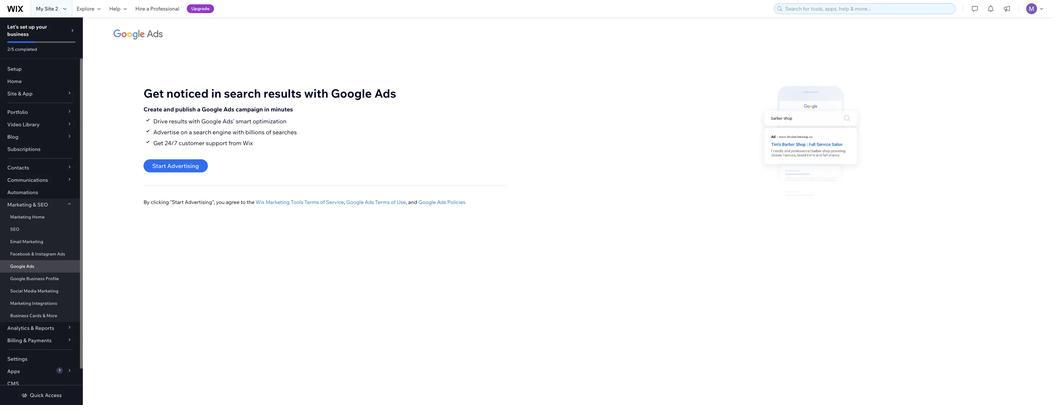 Task type: vqa. For each thing, say whether or not it's contained in the screenshot.
rightmost seo
yes



Task type: describe. For each thing, give the bounding box(es) containing it.
search for engine
[[193, 129, 211, 136]]

business cards & more
[[10, 313, 57, 319]]

1 vertical spatial seo
[[10, 227, 19, 232]]

publish
[[175, 106, 196, 113]]

sidebar element
[[0, 17, 83, 406]]

google ads terms of use link
[[346, 199, 406, 206]]

set
[[20, 24, 27, 30]]

billing & payments
[[7, 338, 52, 344]]

access
[[45, 393, 62, 399]]

contacts button
[[0, 162, 80, 174]]

professional
[[150, 5, 179, 12]]

completed
[[15, 47, 37, 52]]

billing & payments button
[[0, 335, 80, 347]]

analytics & reports button
[[0, 323, 80, 335]]

tools
[[291, 199, 304, 206]]

on
[[181, 129, 188, 136]]

site & app button
[[0, 88, 80, 100]]

marketing & seo button
[[0, 199, 80, 211]]

2 horizontal spatial of
[[391, 199, 396, 206]]

google ads
[[10, 264, 34, 269]]

search for results
[[224, 86, 261, 101]]

quick access
[[30, 393, 62, 399]]

& for reports
[[31, 325, 34, 332]]

marketing inside popup button
[[7, 202, 32, 208]]

cms link
[[0, 378, 80, 391]]

1 horizontal spatial site
[[45, 5, 54, 12]]

quick
[[30, 393, 44, 399]]

marketing integrations
[[10, 301, 57, 307]]

seo link
[[0, 224, 80, 236]]

home link
[[0, 75, 80, 88]]

marketing integrations link
[[0, 298, 80, 310]]

google business profile link
[[0, 273, 80, 285]]

social media marketing link
[[0, 285, 80, 298]]

get for get 24/7 customer support from wix
[[153, 139, 163, 147]]

marketing down marketing & seo
[[10, 215, 31, 220]]

seo inside popup button
[[37, 202, 48, 208]]

2/5 completed
[[7, 47, 37, 52]]

payments
[[28, 338, 52, 344]]

campaign
[[236, 106, 263, 113]]

upgrade button
[[187, 4, 214, 13]]

get noticed in search results with google ads
[[144, 86, 396, 101]]

to
[[241, 199, 246, 206]]

start advertising button
[[144, 159, 208, 173]]

let's
[[7, 24, 19, 30]]

advertising",
[[185, 199, 215, 206]]

Search for tools, apps, help & more... field
[[784, 4, 954, 14]]

apps
[[7, 369, 20, 375]]

searches
[[273, 129, 297, 136]]

site inside popup button
[[7, 91, 17, 97]]

from
[[229, 139, 242, 147]]

1 , from the left
[[344, 199, 345, 206]]

help button
[[105, 0, 131, 17]]

2/5
[[7, 47, 14, 52]]

service
[[326, 199, 344, 206]]

google business profile
[[10, 276, 59, 282]]

settings link
[[0, 353, 80, 366]]

blog button
[[0, 131, 80, 143]]

portfolio button
[[0, 106, 80, 119]]

my site 2
[[36, 5, 58, 12]]

subscriptions
[[7, 146, 41, 153]]

settings
[[7, 356, 27, 363]]

business cards & more link
[[0, 310, 80, 323]]

marketing up integrations
[[38, 289, 58, 294]]

optimization
[[253, 118, 287, 125]]

marketing home link
[[0, 211, 80, 224]]

1 vertical spatial a
[[197, 106, 201, 113]]

social media marketing
[[10, 289, 58, 294]]

advertise
[[153, 129, 179, 136]]

contacts
[[7, 165, 29, 171]]

email marketing link
[[0, 236, 80, 248]]

quick access button
[[21, 393, 62, 399]]

you
[[216, 199, 225, 206]]

policies.
[[448, 199, 467, 206]]

with for engine
[[233, 129, 244, 136]]

reports
[[35, 325, 54, 332]]

& for seo
[[33, 202, 36, 208]]

hire
[[135, 5, 145, 12]]

by clicking "start advertising", you agree to the wix marketing tools terms of service , google ads terms of use , and google ads policies.
[[144, 199, 467, 206]]

wix marketing tools terms of service link
[[256, 199, 344, 206]]

2 terms from the left
[[375, 199, 390, 206]]

google ads policies. link
[[419, 199, 467, 206]]

help
[[109, 5, 121, 12]]

upgrade
[[191, 6, 210, 11]]

marketing up facebook & instagram ads
[[22, 239, 43, 245]]

google inside google ads link
[[10, 264, 25, 269]]

analytics & reports
[[7, 325, 54, 332]]

drive results with google ads' smart optimization
[[153, 118, 287, 125]]

facebook & instagram ads link
[[0, 248, 80, 261]]

communications
[[7, 177, 48, 184]]

instagram
[[35, 252, 56, 257]]

1 horizontal spatial and
[[409, 199, 418, 206]]

1
[[59, 369, 61, 373]]



Task type: locate. For each thing, give the bounding box(es) containing it.
seo up "email"
[[10, 227, 19, 232]]

0 horizontal spatial terms
[[305, 199, 319, 206]]

& for instagram
[[31, 252, 34, 257]]

search up get 24/7 customer support from wix
[[193, 129, 211, 136]]

& right facebook
[[31, 252, 34, 257]]

1 vertical spatial get
[[153, 139, 163, 147]]

ads'
[[223, 118, 235, 125]]

1 horizontal spatial home
[[32, 215, 44, 220]]

0 vertical spatial search
[[224, 86, 261, 101]]

wix right the
[[256, 199, 265, 206]]

facebook
[[10, 252, 30, 257]]

explore
[[77, 5, 94, 12]]

results
[[264, 86, 302, 101], [169, 118, 187, 125]]

wix right from
[[243, 139, 253, 147]]

, left the "google ads policies." link
[[406, 199, 407, 206]]

1 vertical spatial and
[[409, 199, 418, 206]]

cms
[[7, 381, 19, 388]]

setup
[[7, 66, 22, 72]]

1 vertical spatial with
[[189, 118, 200, 125]]

media
[[24, 289, 37, 294]]

your
[[36, 24, 47, 30]]

0 horizontal spatial search
[[193, 129, 211, 136]]

video library
[[7, 121, 40, 128]]

results up 'on'
[[169, 118, 187, 125]]

engine
[[213, 129, 231, 136]]

create and publish a google ads campaign in minutes
[[144, 106, 293, 113]]

0 horizontal spatial results
[[169, 118, 187, 125]]

seo up marketing home link
[[37, 202, 48, 208]]

2 horizontal spatial with
[[304, 86, 329, 101]]

marketing left tools
[[266, 199, 290, 206]]

let's set up your business
[[7, 24, 47, 37]]

get
[[144, 86, 164, 101], [153, 139, 163, 147]]

seo
[[37, 202, 48, 208], [10, 227, 19, 232]]

results up minutes
[[264, 86, 302, 101]]

0 vertical spatial home
[[7, 78, 22, 85]]

& for payments
[[23, 338, 27, 344]]

1 horizontal spatial terms
[[375, 199, 390, 206]]

the
[[247, 199, 255, 206]]

0 vertical spatial and
[[164, 106, 174, 113]]

1 horizontal spatial seo
[[37, 202, 48, 208]]

0 horizontal spatial in
[[211, 86, 221, 101]]

my
[[36, 5, 43, 12]]

1 vertical spatial business
[[10, 313, 29, 319]]

& down automations link
[[33, 202, 36, 208]]

0 horizontal spatial wix
[[243, 139, 253, 147]]

& for app
[[18, 91, 21, 97]]

create
[[144, 106, 162, 113]]

site & app
[[7, 91, 33, 97]]

get 24/7 customer support from wix
[[153, 139, 253, 147]]

1 vertical spatial site
[[7, 91, 17, 97]]

2 vertical spatial a
[[189, 129, 192, 136]]

business up social media marketing
[[26, 276, 45, 282]]

integrations
[[32, 301, 57, 307]]

site left the 2
[[45, 5, 54, 12]]

blog
[[7, 134, 18, 140]]

business up analytics
[[10, 313, 29, 319]]

google ads link
[[0, 261, 80, 273]]

a
[[146, 5, 149, 12], [197, 106, 201, 113], [189, 129, 192, 136]]

video library button
[[0, 119, 80, 131]]

email
[[10, 239, 21, 245]]

0 horizontal spatial and
[[164, 106, 174, 113]]

search up campaign
[[224, 86, 261, 101]]

home down marketing & seo popup button
[[32, 215, 44, 220]]

marketing
[[266, 199, 290, 206], [7, 202, 32, 208], [10, 215, 31, 220], [22, 239, 43, 245], [38, 289, 58, 294], [10, 301, 31, 307]]

& right billing
[[23, 338, 27, 344]]

minutes
[[271, 106, 293, 113]]

start advertising
[[152, 162, 199, 170]]

1 vertical spatial in
[[264, 106, 270, 113]]

get for get noticed in search results with google ads
[[144, 86, 164, 101]]

start
[[152, 162, 166, 170]]

marketing down automations in the left of the page
[[7, 202, 32, 208]]

0 horizontal spatial ,
[[344, 199, 345, 206]]

of
[[266, 129, 271, 136], [320, 199, 325, 206], [391, 199, 396, 206]]

get up create
[[144, 86, 164, 101]]

video
[[7, 121, 21, 128]]

&
[[18, 91, 21, 97], [33, 202, 36, 208], [31, 252, 34, 257], [43, 313, 45, 319], [31, 325, 34, 332], [23, 338, 27, 344]]

communications button
[[0, 174, 80, 187]]

1 horizontal spatial a
[[189, 129, 192, 136]]

0 vertical spatial a
[[146, 5, 149, 12]]

noticed
[[167, 86, 209, 101]]

and right use
[[409, 199, 418, 206]]

marketing & seo
[[7, 202, 48, 208]]

0 horizontal spatial home
[[7, 78, 22, 85]]

terms left use
[[375, 199, 390, 206]]

of left 'service'
[[320, 199, 325, 206]]

and up drive
[[164, 106, 174, 113]]

of left use
[[391, 199, 396, 206]]

site left app
[[7, 91, 17, 97]]

1 vertical spatial home
[[32, 215, 44, 220]]

1 vertical spatial search
[[193, 129, 211, 136]]

automations link
[[0, 187, 80, 199]]

2 , from the left
[[406, 199, 407, 206]]

use
[[397, 199, 406, 206]]

& left the more
[[43, 313, 45, 319]]

2
[[55, 5, 58, 12]]

wix
[[243, 139, 253, 147], [256, 199, 265, 206]]

1 horizontal spatial results
[[264, 86, 302, 101]]

in up optimization
[[264, 106, 270, 113]]

0 vertical spatial site
[[45, 5, 54, 12]]

app
[[22, 91, 33, 97]]

with
[[304, 86, 329, 101], [189, 118, 200, 125], [233, 129, 244, 136]]

setup link
[[0, 63, 80, 75]]

get left "24/7"
[[153, 139, 163, 147]]

of down optimization
[[266, 129, 271, 136]]

0 horizontal spatial site
[[7, 91, 17, 97]]

cards
[[29, 313, 42, 319]]

marketing down social
[[10, 301, 31, 307]]

"start
[[170, 199, 184, 206]]

home
[[7, 78, 22, 85], [32, 215, 44, 220]]

social
[[10, 289, 23, 294]]

terms right tools
[[305, 199, 319, 206]]

automations
[[7, 189, 38, 196]]

a right hire
[[146, 5, 149, 12]]

0 vertical spatial seo
[[37, 202, 48, 208]]

support
[[206, 139, 227, 147]]

billing
[[7, 338, 22, 344]]

1 vertical spatial wix
[[256, 199, 265, 206]]

ads
[[375, 86, 396, 101], [224, 106, 234, 113], [365, 199, 374, 206], [437, 199, 446, 206], [57, 252, 65, 257], [26, 264, 34, 269]]

1 horizontal spatial wix
[[256, 199, 265, 206]]

with for results
[[304, 86, 329, 101]]

hire a professional link
[[131, 0, 184, 17]]

portfolio
[[7, 109, 28, 116]]

marketing home
[[10, 215, 44, 220]]

2 vertical spatial with
[[233, 129, 244, 136]]

more
[[46, 313, 57, 319]]

a inside "link"
[[146, 5, 149, 12]]

0 vertical spatial business
[[26, 276, 45, 282]]

2 horizontal spatial a
[[197, 106, 201, 113]]

24/7
[[165, 139, 178, 147]]

a right 'on'
[[189, 129, 192, 136]]

0 vertical spatial wix
[[243, 139, 253, 147]]

1 vertical spatial results
[[169, 118, 187, 125]]

0 vertical spatial in
[[211, 86, 221, 101]]

0 horizontal spatial seo
[[10, 227, 19, 232]]

analytics
[[7, 325, 30, 332]]

0 vertical spatial get
[[144, 86, 164, 101]]

1 horizontal spatial of
[[320, 199, 325, 206]]

1 terms from the left
[[305, 199, 319, 206]]

google inside google business profile link
[[10, 276, 25, 282]]

home down the setup
[[7, 78, 22, 85]]

subscriptions link
[[0, 143, 80, 156]]

in up create and publish a google ads campaign in minutes
[[211, 86, 221, 101]]

clicking
[[151, 199, 169, 206]]

1 horizontal spatial with
[[233, 129, 244, 136]]

hire a professional
[[135, 5, 179, 12]]

0 vertical spatial results
[[264, 86, 302, 101]]

billions
[[246, 129, 265, 136]]

0 horizontal spatial with
[[189, 118, 200, 125]]

1 horizontal spatial search
[[224, 86, 261, 101]]

a right the publish
[[197, 106, 201, 113]]

& left app
[[18, 91, 21, 97]]

, left google ads terms of use link on the left
[[344, 199, 345, 206]]

1 horizontal spatial in
[[264, 106, 270, 113]]

0 vertical spatial with
[[304, 86, 329, 101]]

0 horizontal spatial of
[[266, 129, 271, 136]]

google
[[331, 86, 372, 101], [202, 106, 222, 113], [201, 118, 221, 125], [346, 199, 364, 206], [419, 199, 436, 206], [10, 264, 25, 269], [10, 276, 25, 282]]

0 horizontal spatial a
[[146, 5, 149, 12]]

1 horizontal spatial ,
[[406, 199, 407, 206]]

& left reports
[[31, 325, 34, 332]]

business
[[26, 276, 45, 282], [10, 313, 29, 319]]

agree
[[226, 199, 240, 206]]

facebook & instagram ads
[[10, 252, 65, 257]]



